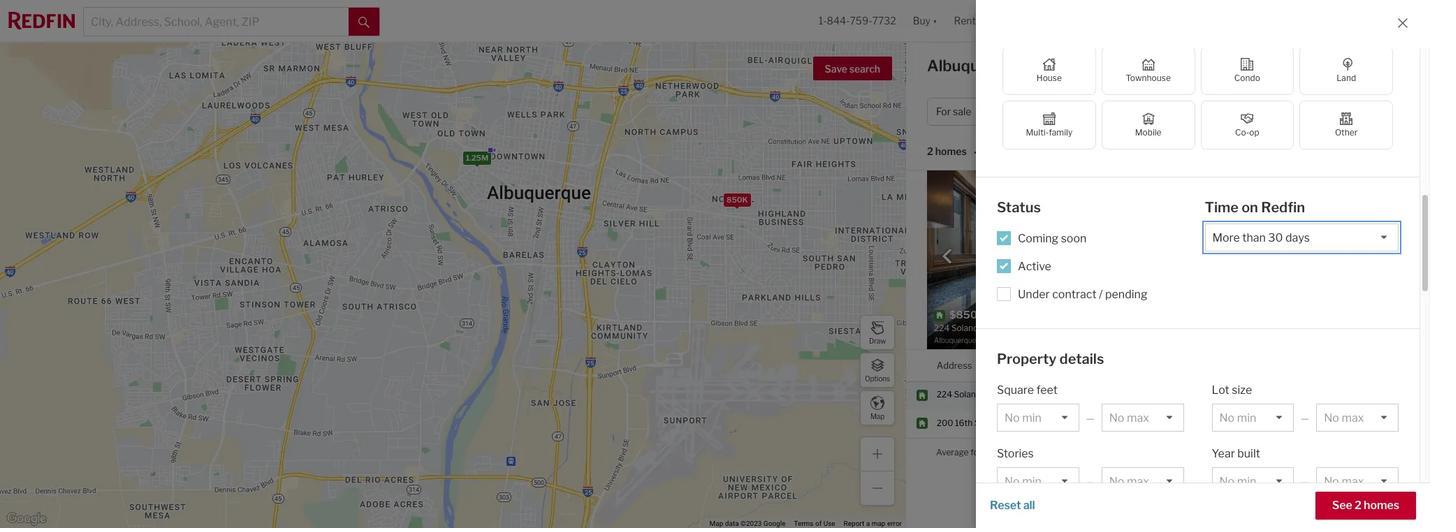 Task type: vqa. For each thing, say whether or not it's contained in the screenshot.
START-
no



Task type: describe. For each thing, give the bounding box(es) containing it.
all
[[1023, 499, 1035, 512]]

draw button
[[860, 315, 895, 350]]

days for 175 days
[[1356, 418, 1374, 428]]

photo of 224 solano dr ne, albuquerque, nm 87108 image
[[927, 170, 1168, 349]]

land
[[1337, 73, 1356, 83]]

Townhouse checkbox
[[1102, 46, 1195, 95]]

under
[[1018, 287, 1050, 301]]

3983
[[1233, 447, 1255, 457]]

view details link
[[1329, 320, 1399, 345]]

• for filters
[[1324, 106, 1328, 118]]

Land checkbox
[[1300, 46, 1393, 95]]

1 vertical spatial 16th
[[955, 418, 973, 428]]

1.25m
[[465, 153, 488, 162]]

41
[[1241, 246, 1251, 256]]

coming soon
[[1018, 232, 1087, 245]]

report
[[844, 520, 864, 528]]

— for feet
[[1086, 412, 1095, 424]]

to
[[1231, 194, 1239, 204]]

save search button
[[813, 57, 892, 80]]

2 inside button
[[1355, 499, 1362, 512]]

home
[[1078, 106, 1105, 118]]

photos
[[1321, 149, 1359, 162]]

map region
[[0, 0, 1055, 528]]

market insights link
[[1255, 45, 1339, 76]]

4.25
[[1198, 447, 1216, 457]]

time on redfin
[[1205, 199, 1305, 216]]

multi-
[[1026, 127, 1049, 138]]

albuquerque for 200 16th st sw
[[1022, 418, 1073, 428]]

submit search image
[[358, 17, 370, 28]]

size
[[1321, 246, 1337, 256]]

average for albuquerque:
[[936, 447, 1036, 458]]

terms
[[794, 520, 814, 528]]

albuquerque, nm homes for sale
[[927, 57, 1169, 75]]

address button
[[937, 350, 972, 381]]

property details
[[997, 350, 1104, 367]]

on
[[1179, 246, 1191, 256]]

filters
[[1295, 106, 1322, 118]]

more link
[[1246, 205, 1267, 215]]

4 bd / 4+ ba
[[1169, 106, 1223, 118]]

sept
[[1246, 182, 1265, 193]]

open
[[1179, 182, 1200, 193]]

market insights | city guide
[[1255, 61, 1406, 74]]

Co-op checkbox
[[1201, 101, 1294, 150]]

previous button image
[[940, 249, 954, 263]]

city
[[1353, 61, 1374, 74]]

city guide link
[[1353, 59, 1409, 76]]

details for view details
[[1362, 328, 1392, 340]]

see 2 homes button
[[1315, 492, 1416, 520]]

759-
[[850, 15, 872, 27]]

table
[[1378, 149, 1406, 162]]

nm
[[1029, 57, 1055, 75]]

st
[[974, 418, 983, 428]]

ba
[[1211, 106, 1223, 118]]

175 days
[[1340, 418, 1374, 428]]

under contract / pending
[[1018, 287, 1148, 301]]

draw
[[869, 336, 886, 345]]

41 days
[[1241, 246, 1271, 256]]

0 horizontal spatial ft.
[[1201, 227, 1211, 238]]

year for year built
[[1306, 227, 1323, 238]]

shopping.
[[1332, 194, 1371, 204]]

homes inside button
[[1364, 499, 1399, 512]]

op
[[1249, 127, 1259, 138]]

year built
[[1212, 447, 1260, 460]]

©2023
[[741, 520, 762, 528]]

view
[[1337, 328, 1360, 340]]

google image
[[3, 510, 50, 528]]

house inside checkbox
[[1037, 73, 1062, 83]]

square
[[997, 384, 1034, 397]]

224 solano dr ne
[[937, 389, 1005, 400]]

|
[[1344, 61, 1347, 74]]

&
[[1286, 182, 1292, 193]]

for sale
[[936, 106, 971, 118]]

recommended
[[1009, 146, 1079, 157]]

map for map
[[870, 412, 885, 420]]

view details
[[1337, 328, 1392, 340]]

1-
[[819, 15, 827, 27]]

two
[[1373, 194, 1389, 204]]

sale
[[1137, 57, 1169, 75]]

0 vertical spatial for
[[1113, 57, 1134, 75]]

time
[[1205, 199, 1239, 216]]

1-844-759-7732
[[819, 15, 896, 27]]

16th inside open house sat, sept 16th  & 17th 12-2pmnob hill living! close to unm, restaurants, and shopping. two homes on one p...
[[1266, 182, 1284, 193]]

see
[[1332, 499, 1352, 512]]

for sale button
[[927, 98, 998, 126]]

reset
[[990, 499, 1021, 512]]

search
[[849, 63, 880, 75]]

Condo checkbox
[[1201, 46, 1294, 95]]

stories
[[997, 447, 1034, 460]]

3
[[1330, 106, 1336, 118]]

square feet
[[997, 384, 1058, 397]]

4 for 4 bd / 4+ ba
[[1169, 106, 1176, 118]]

of
[[815, 520, 822, 528]]

view details button
[[1329, 322, 1399, 345]]

17th
[[1294, 182, 1311, 193]]

224
[[937, 389, 952, 400]]

feet
[[1036, 384, 1058, 397]]

2 inside 2 homes •
[[927, 146, 933, 157]]

House checkbox
[[1003, 46, 1096, 95]]

1 vertical spatial redfin
[[1192, 246, 1218, 256]]

$255
[[1296, 418, 1317, 428]]

location button
[[1022, 350, 1059, 381]]

— up 7,000 sq. ft.
[[1390, 227, 1398, 238]]

1 horizontal spatial ft.
[[1388, 246, 1398, 256]]

200 16th st sw link
[[937, 418, 1009, 429]]

soon
[[1061, 232, 1087, 245]]

insights
[[1296, 61, 1339, 74]]

lot size
[[1212, 384, 1252, 397]]

co-
[[1235, 127, 1249, 138]]

4,911
[[1239, 418, 1260, 428]]



Task type: locate. For each thing, give the bounding box(es) containing it.
photos button
[[1318, 148, 1375, 168]]

4 left 4.5
[[1168, 418, 1173, 428]]

data
[[725, 520, 739, 528]]

albuquerque down location button
[[1022, 389, 1073, 400]]

0 vertical spatial 2
[[927, 146, 933, 157]]

map for map data ©2023 google
[[709, 520, 723, 528]]

1 vertical spatial ft.
[[1388, 246, 1398, 256]]

— down $1,250,000
[[1086, 476, 1095, 488]]

a
[[866, 520, 870, 528]]

all
[[1280, 106, 1293, 118]]

12-
[[1313, 182, 1325, 193]]

• inside button
[[1324, 106, 1328, 118]]

/ inside button
[[1192, 106, 1195, 118]]

days for 41 days
[[1253, 246, 1271, 256]]

save
[[825, 63, 847, 75]]

favorite this home image
[[1178, 325, 1195, 341]]

sort :
[[984, 146, 1007, 157]]

option group
[[1003, 46, 1393, 150]]

price image
[[1040, 108, 1054, 116]]

size
[[1232, 384, 1252, 397]]

address
[[937, 359, 972, 371]]

/ for pending
[[1099, 287, 1103, 301]]

active
[[1018, 260, 1051, 273]]

favorite button checkbox
[[1141, 174, 1165, 198]]

pending
[[1105, 287, 1148, 301]]

lot for lot size
[[1306, 246, 1319, 256]]

:
[[1004, 146, 1007, 157]]

townhouse
[[1126, 73, 1171, 83]]

1 vertical spatial 2
[[1355, 499, 1362, 512]]

1 albuquerque from the top
[[1022, 389, 1073, 400]]

/ for 4+
[[1192, 106, 1195, 118]]

0 horizontal spatial house
[[1037, 73, 1062, 83]]

0 horizontal spatial •
[[974, 146, 977, 158]]

16th left st
[[955, 418, 973, 428]]

year left built at the right of the page
[[1212, 447, 1235, 460]]

save search
[[825, 63, 880, 75]]

2 albuquerque from the top
[[1022, 418, 1073, 428]]

price
[[1086, 359, 1108, 371]]

p...
[[1236, 205, 1246, 215]]

0 horizontal spatial for
[[970, 447, 982, 458]]

1 horizontal spatial days
[[1356, 418, 1374, 428]]

list box
[[1205, 223, 1399, 251], [997, 404, 1079, 432], [1102, 404, 1184, 432], [1212, 404, 1294, 432], [1316, 404, 1399, 432], [997, 467, 1079, 495], [1102, 467, 1184, 495], [1212, 467, 1294, 495], [1316, 467, 1399, 495]]

details right view
[[1362, 328, 1392, 340]]

— left 175
[[1301, 412, 1309, 424]]

homes down living!
[[1179, 205, 1206, 215]]

0 vertical spatial year
[[1306, 227, 1323, 238]]

contract
[[1052, 287, 1097, 301]]

1 vertical spatial 4
[[1168, 418, 1173, 428]]

200 16th st sw
[[937, 418, 999, 428]]

0 horizontal spatial redfin
[[1192, 246, 1218, 256]]

/ right "bd"
[[1192, 106, 1195, 118]]

1 vertical spatial /
[[1099, 287, 1103, 301]]

lot left size
[[1212, 384, 1229, 397]]

0 horizontal spatial map
[[709, 520, 723, 528]]

sw
[[985, 418, 999, 428]]

ft. right sq.
[[1388, 246, 1398, 256]]

0 vertical spatial /
[[1192, 106, 1195, 118]]

for right average
[[970, 447, 982, 458]]

lot for lot size
[[1212, 384, 1229, 397]]

• left 3
[[1324, 106, 1328, 118]]

x-out this home image
[[1206, 325, 1223, 341]]

sat,
[[1229, 182, 1244, 193]]

1 vertical spatial house
[[1202, 182, 1227, 193]]

on redfin
[[1179, 246, 1218, 256]]

1 horizontal spatial /
[[1192, 106, 1195, 118]]

1 vertical spatial details
[[1060, 350, 1104, 367]]

1 vertical spatial year
[[1212, 447, 1235, 460]]

see 2 homes
[[1332, 499, 1399, 512]]

0 horizontal spatial 16th
[[955, 418, 973, 428]]

1-844-759-7732 link
[[819, 15, 896, 27]]

0 vertical spatial map
[[870, 412, 885, 420]]

1 horizontal spatial year
[[1306, 227, 1323, 238]]

0 vertical spatial ft.
[[1201, 227, 1211, 238]]

200
[[937, 418, 953, 428]]

• for homes
[[974, 146, 977, 158]]

map down options
[[870, 412, 885, 420]]

average
[[936, 447, 969, 458]]

1 horizontal spatial 16th
[[1266, 182, 1284, 193]]

multi-family
[[1026, 127, 1073, 138]]

$1,250,000
[[1086, 418, 1132, 428]]

options
[[865, 374, 890, 382]]

City, Address, School, Agent, ZIP search field
[[84, 8, 349, 36]]

16th left "&"
[[1266, 182, 1284, 193]]

1 horizontal spatial 2
[[1355, 499, 1362, 512]]

sq.
[[1373, 246, 1386, 256]]

home type button
[[1069, 98, 1154, 126]]

house inside open house sat, sept 16th  & 17th 12-2pmnob hill living! close to unm, restaurants, and shopping. two homes on one p...
[[1202, 182, 1227, 193]]

— down $255
[[1301, 476, 1309, 488]]

year
[[1306, 227, 1323, 238], [1212, 447, 1235, 460]]

0 vertical spatial lot
[[1306, 246, 1319, 256]]

1 vertical spatial for
[[970, 447, 982, 458]]

options button
[[860, 353, 895, 388]]

homes down for sale
[[935, 146, 967, 157]]

Multi-family checkbox
[[1003, 101, 1096, 150]]

redfin
[[1261, 199, 1305, 216], [1192, 246, 1218, 256]]

homes inside 2 homes •
[[935, 146, 967, 157]]

2 vertical spatial homes
[[1364, 499, 1399, 512]]

market
[[1255, 61, 1294, 74]]

recommended button
[[1007, 145, 1091, 158]]

dr
[[983, 389, 992, 400]]

close
[[1207, 194, 1229, 204]]

0 horizontal spatial 2
[[927, 146, 933, 157]]

favorite button image
[[1141, 174, 1165, 198]]

bd
[[1178, 106, 1190, 118]]

redfin right on
[[1192, 246, 1218, 256]]

all filters • 3
[[1280, 106, 1336, 118]]

days right 41 on the right of page
[[1253, 246, 1271, 256]]

year left built
[[1306, 227, 1323, 238]]

2
[[927, 146, 933, 157], [1355, 499, 1362, 512]]

0 vertical spatial redfin
[[1261, 199, 1305, 216]]

guide
[[1377, 61, 1406, 74]]

$278
[[1250, 227, 1271, 238]]

0 vertical spatial albuquerque
[[1022, 389, 1073, 400]]

house up the price icon
[[1037, 73, 1062, 83]]

0 horizontal spatial on
[[1208, 205, 1218, 215]]

albuquerque
[[1022, 389, 1073, 400], [1022, 418, 1073, 428]]

2 down for sale button
[[927, 146, 933, 157]]

details for property details
[[1060, 350, 1104, 367]]

ft. right "$/sq."
[[1201, 227, 1211, 238]]

0 vertical spatial •
[[1324, 106, 1328, 118]]

homes inside open house sat, sept 16th  & 17th 12-2pmnob hill living! close to unm, restaurants, and shopping. two homes on one p...
[[1179, 205, 1206, 215]]

7,000
[[1347, 246, 1371, 256]]

2 horizontal spatial homes
[[1364, 499, 1399, 512]]

house up "close"
[[1202, 182, 1227, 193]]

• inside 2 homes •
[[974, 146, 977, 158]]

details right location
[[1060, 350, 1104, 367]]

— for built
[[1301, 476, 1309, 488]]

map left data
[[709, 520, 723, 528]]

table button
[[1375, 148, 1409, 170]]

1 vertical spatial albuquerque
[[1022, 418, 1073, 428]]

lot left "size"
[[1306, 246, 1319, 256]]

built
[[1237, 447, 1260, 460]]

0 horizontal spatial year
[[1212, 447, 1235, 460]]

0 vertical spatial house
[[1037, 73, 1062, 83]]

home type
[[1078, 106, 1128, 118]]

7,000 sq. ft.
[[1347, 246, 1398, 256]]

1 vertical spatial lot
[[1212, 384, 1229, 397]]

844-
[[827, 15, 850, 27]]

for
[[936, 106, 951, 118]]

1 horizontal spatial homes
[[1179, 205, 1206, 215]]

year for year built
[[1212, 447, 1235, 460]]

— for size
[[1301, 412, 1309, 424]]

0 horizontal spatial days
[[1253, 246, 1271, 256]]

1 horizontal spatial lot
[[1306, 246, 1319, 256]]

2pmnob
[[1325, 182, 1359, 193]]

850k
[[726, 195, 748, 204]]

price button
[[1086, 350, 1108, 381]]

175
[[1340, 418, 1354, 428]]

days right 175
[[1356, 418, 1374, 428]]

1 horizontal spatial house
[[1202, 182, 1227, 193]]

• left "sort"
[[974, 146, 977, 158]]

redfin down "&"
[[1261, 199, 1305, 216]]

open house sat, sept 16th  & 17th 12-2pmnob hill living! close to unm, restaurants, and shopping. two homes on one p...
[[1179, 182, 1389, 215]]

0 horizontal spatial lot
[[1212, 384, 1229, 397]]

location
[[1022, 359, 1059, 371]]

/ left pending
[[1099, 287, 1103, 301]]

•
[[1324, 106, 1328, 118], [974, 146, 977, 158]]

reset all
[[990, 499, 1035, 512]]

4 bd / 4+ ba button
[[1160, 98, 1249, 126]]

1 horizontal spatial details
[[1362, 328, 1392, 340]]

on
[[1242, 199, 1258, 216], [1208, 205, 1218, 215]]

restaurants,
[[1264, 194, 1314, 204]]

1 horizontal spatial map
[[870, 412, 885, 420]]

living!
[[1179, 194, 1205, 204]]

Mobile checkbox
[[1102, 101, 1195, 150]]

condo
[[1234, 73, 1260, 83]]

details inside button
[[1362, 328, 1392, 340]]

map inside 'map' button
[[870, 412, 885, 420]]

2 right the see
[[1355, 499, 1362, 512]]

coming
[[1018, 232, 1059, 245]]

0 vertical spatial 4
[[1169, 106, 1176, 118]]

house
[[1037, 73, 1062, 83], [1202, 182, 1227, 193]]

for left sale
[[1113, 57, 1134, 75]]

0 horizontal spatial details
[[1060, 350, 1104, 367]]

1 horizontal spatial for
[[1113, 57, 1134, 75]]

0 vertical spatial details
[[1362, 328, 1392, 340]]

option group containing house
[[1003, 46, 1393, 150]]

unm,
[[1241, 194, 1262, 204]]

map button
[[860, 391, 895, 425]]

1 vertical spatial homes
[[1179, 205, 1206, 215]]

albuquerque for 224 solano dr ne
[[1022, 389, 1073, 400]]

0 horizontal spatial homes
[[935, 146, 967, 157]]

albuquerque down the feet
[[1022, 418, 1073, 428]]

homes right the see
[[1364, 499, 1399, 512]]

1 horizontal spatial •
[[1324, 106, 1328, 118]]

report a map error
[[844, 520, 902, 528]]

0 horizontal spatial /
[[1099, 287, 1103, 301]]

4 inside button
[[1169, 106, 1176, 118]]

4 for 4
[[1168, 418, 1173, 428]]

on inside open house sat, sept 16th  & 17th 12-2pmnob hill living! close to unm, restaurants, and shopping. two homes on one p...
[[1208, 205, 1218, 215]]

0 vertical spatial homes
[[935, 146, 967, 157]]

4+
[[1197, 106, 1209, 118]]

1 vertical spatial days
[[1356, 418, 1374, 428]]

albuquerque,
[[927, 57, 1025, 75]]

map data ©2023 google
[[709, 520, 786, 528]]

— down price button
[[1086, 412, 1095, 424]]

4 left "bd"
[[1169, 106, 1176, 118]]

1 horizontal spatial on
[[1242, 199, 1258, 216]]

solano
[[954, 389, 981, 400]]

1 vertical spatial map
[[709, 520, 723, 528]]

other
[[1335, 127, 1358, 138]]

terms of use
[[794, 520, 835, 528]]

1 vertical spatial •
[[974, 146, 977, 158]]

0 vertical spatial 16th
[[1266, 182, 1284, 193]]

1 horizontal spatial redfin
[[1261, 199, 1305, 216]]

Other checkbox
[[1300, 101, 1393, 150]]

0 vertical spatial days
[[1253, 246, 1271, 256]]



